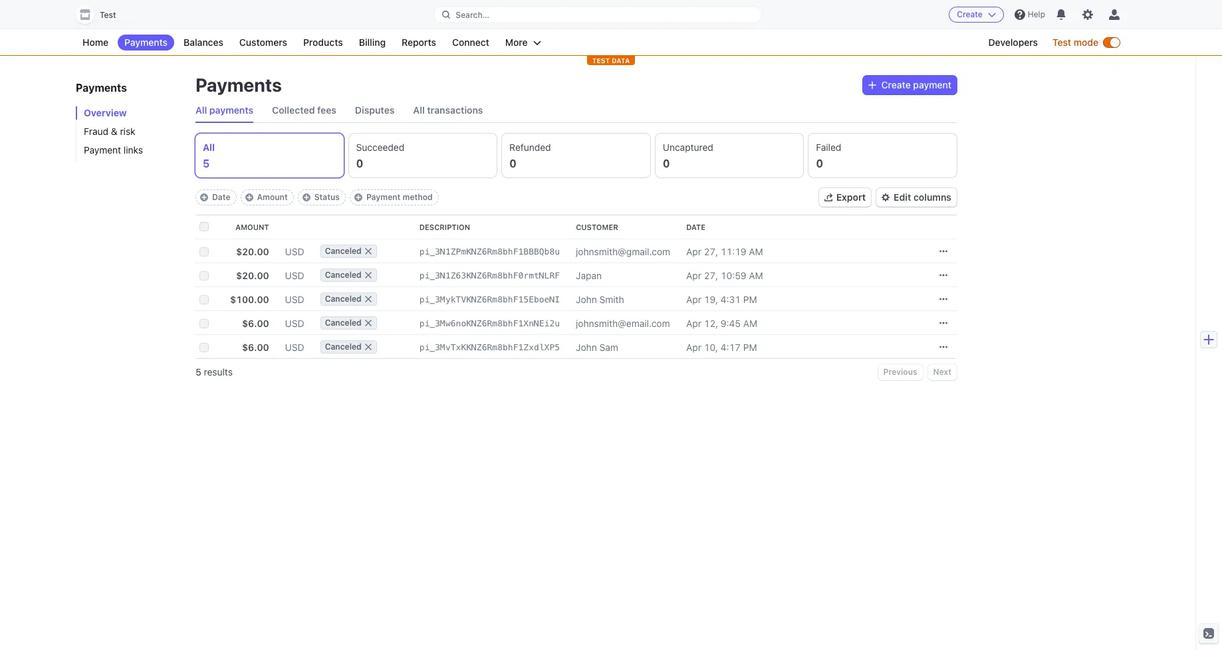 Task type: describe. For each thing, give the bounding box(es) containing it.
payments link
[[118, 35, 174, 51]]

collected fees
[[272, 104, 336, 116]]

john smith link
[[576, 288, 686, 310]]

apr 10, 4:17 pm link
[[686, 336, 933, 358]]

$20.00 for johnsmith@gmail.com
[[236, 246, 269, 257]]

Select All checkbox
[[200, 222, 209, 231]]

$6.00 link for john sam
[[230, 336, 285, 358]]

reports
[[402, 37, 436, 48]]

12,
[[704, 318, 718, 329]]

overview link
[[76, 106, 182, 120]]

japan
[[576, 270, 602, 281]]

previous
[[884, 367, 918, 377]]

apr 10, 4:17 pm
[[686, 342, 757, 353]]

usd link for johnsmith@email.com
[[285, 312, 320, 334]]

apr 12, 9:45 am link
[[686, 312, 933, 334]]

$20.00 link for johnsmith@gmail.com
[[230, 240, 285, 262]]

4:31
[[721, 294, 741, 305]]

usd for john sam
[[285, 342, 304, 353]]

create for create payment
[[882, 79, 911, 90]]

apr for apr 27, 10:59 am
[[686, 270, 702, 281]]

$100.00
[[230, 294, 269, 305]]

pi_3myktvknz6rm8bhf15eboeni
[[420, 294, 560, 304]]

1 vertical spatial 5
[[196, 366, 201, 378]]

pi_3n1zpmknz6rm8bhf1bbbqb8u link
[[420, 241, 576, 262]]

failed
[[816, 142, 842, 153]]

pi_3mvtxkknz6rm8bhf1zxdlxp5
[[420, 342, 560, 352]]

usd link for john sam
[[285, 336, 320, 358]]

1 vertical spatial amount
[[236, 223, 269, 231]]

pi_3myktvknz6rm8bhf15eboeni link
[[420, 289, 576, 310]]

johnsmith@gmail.com
[[576, 246, 670, 257]]

27, for 11:19
[[704, 246, 718, 257]]

toolbar containing date
[[196, 190, 439, 206]]

am for apr 27, 11:19 am
[[749, 246, 763, 257]]

connect link
[[446, 35, 496, 51]]

transactions
[[427, 104, 483, 116]]

pi_3n1z63knz6rm8bhf0rmtnlrf
[[420, 270, 560, 280]]

11:19
[[721, 246, 747, 257]]

refunded
[[510, 142, 551, 153]]

Search… search field
[[435, 6, 761, 23]]

test mode
[[1053, 37, 1099, 48]]

canceled link for john smith
[[320, 287, 420, 311]]

all transactions link
[[413, 98, 483, 122]]

pi_3mw6noknz6rm8bhf1xnnei2u link
[[420, 313, 576, 334]]

apr 19, 4:31 pm link
[[686, 288, 933, 310]]

payments
[[209, 104, 254, 116]]

payment links link
[[76, 144, 182, 157]]

Search… text field
[[435, 6, 761, 23]]

all for transactions
[[413, 104, 425, 116]]

japan link
[[576, 264, 686, 286]]

svg image
[[868, 81, 876, 89]]

canceled link for johnsmith@gmail.com
[[320, 239, 420, 263]]

0 horizontal spatial date
[[212, 192, 230, 202]]

smith
[[600, 294, 624, 305]]

$20.00 for japan
[[236, 270, 269, 281]]

&
[[111, 126, 118, 137]]

results
[[204, 366, 233, 378]]

select item checkbox for john sam
[[200, 343, 209, 352]]

am for apr 27, 10:59 am
[[749, 270, 763, 281]]

10,
[[704, 342, 718, 353]]

1 horizontal spatial date
[[686, 223, 706, 231]]

create payment
[[882, 79, 952, 90]]

canceled for johnsmith@gmail.com
[[325, 246, 362, 256]]

all payments link
[[196, 98, 254, 122]]

risk
[[120, 126, 135, 137]]

more
[[505, 37, 528, 48]]

19,
[[704, 294, 718, 305]]

all 5
[[203, 142, 215, 170]]

tab list containing 5
[[196, 134, 957, 178]]

$6.00 link for johnsmith@email.com
[[230, 312, 285, 334]]

$6.00 for johnsmith@email.com
[[242, 318, 269, 329]]

canceled link for japan
[[320, 263, 420, 287]]

john sam link
[[576, 336, 686, 358]]

5 results
[[196, 366, 233, 378]]

uncaptured 0
[[663, 142, 714, 170]]

canceled link for johnsmith@email.com
[[320, 311, 420, 335]]

test data
[[592, 57, 630, 65]]

uncaptured
[[663, 142, 714, 153]]

johnsmith@gmail.com link
[[576, 240, 686, 262]]

previous button
[[878, 364, 923, 380]]

canceled link for john sam
[[320, 335, 420, 359]]

billing link
[[352, 35, 392, 51]]

0 for failed 0
[[816, 158, 823, 170]]

home
[[82, 37, 108, 48]]

0 for refunded 0
[[510, 158, 517, 170]]

refunded 0
[[510, 142, 551, 170]]

customers link
[[233, 35, 294, 51]]

edit
[[894, 192, 911, 203]]

$100.00 link
[[230, 288, 285, 310]]

john sam
[[576, 342, 618, 353]]

fraud & risk link
[[76, 125, 182, 138]]

0 vertical spatial amount
[[257, 192, 288, 202]]

export
[[836, 192, 866, 203]]

export button
[[819, 188, 871, 207]]

canceled for japan
[[325, 270, 362, 280]]

customer
[[576, 223, 618, 231]]

9:45
[[721, 318, 741, 329]]

fraud
[[84, 126, 108, 137]]



Task type: locate. For each thing, give the bounding box(es) containing it.
1 vertical spatial tab list
[[196, 134, 957, 178]]

am right 11:19
[[749, 246, 763, 257]]

1 vertical spatial pm
[[743, 342, 757, 353]]

create inside popup button
[[882, 79, 911, 90]]

pm
[[743, 294, 757, 305], [743, 342, 757, 353]]

pm for apr 10, 4:17 pm
[[743, 342, 757, 353]]

status
[[314, 192, 340, 202]]

am right the 9:45
[[743, 318, 758, 329]]

usd
[[285, 246, 304, 257], [285, 270, 304, 281], [285, 294, 304, 305], [285, 318, 304, 329], [285, 342, 304, 353]]

2 usd link from the top
[[285, 264, 320, 286]]

developers link
[[982, 35, 1045, 51]]

create up 'developers' link
[[957, 9, 983, 19]]

1 $6.00 from the top
[[242, 318, 269, 329]]

canceled for john smith
[[325, 294, 362, 304]]

0 for succeeded 0
[[356, 158, 363, 170]]

john down japan
[[576, 294, 597, 305]]

5 usd from the top
[[285, 342, 304, 353]]

3 usd link from the top
[[285, 288, 320, 310]]

$6.00 link down $100.00 link
[[230, 312, 285, 334]]

27, left 10:59
[[704, 270, 718, 281]]

1 usd link from the top
[[285, 240, 320, 262]]

home link
[[76, 35, 115, 51]]

1 vertical spatial 27,
[[704, 270, 718, 281]]

Select Item checkbox
[[200, 271, 209, 281], [200, 295, 209, 305]]

0 vertical spatial pm
[[743, 294, 757, 305]]

test button
[[76, 5, 129, 24]]

$20.00 link
[[230, 240, 285, 262], [230, 264, 285, 286]]

disputes link
[[355, 98, 395, 122]]

3 usd from the top
[[285, 294, 304, 305]]

1 0 from the left
[[356, 158, 363, 170]]

1 horizontal spatial test
[[1053, 37, 1071, 48]]

1 select item checkbox from the top
[[200, 247, 209, 257]]

1 vertical spatial select item checkbox
[[200, 319, 209, 329]]

0 horizontal spatial payment
[[84, 144, 121, 156]]

description
[[420, 223, 470, 231]]

customers
[[239, 37, 287, 48]]

add amount image
[[245, 194, 253, 202]]

0 vertical spatial 5
[[203, 158, 210, 170]]

$20.00 link for japan
[[230, 264, 285, 286]]

balances
[[184, 37, 223, 48]]

1 select item checkbox from the top
[[200, 271, 209, 281]]

add status image
[[302, 194, 310, 202]]

canceled link
[[320, 239, 420, 263], [320, 263, 420, 287], [320, 287, 420, 311], [320, 311, 420, 335], [320, 335, 420, 359]]

select item checkbox for johnsmith@email.com
[[200, 319, 209, 329]]

2 tab list from the top
[[196, 134, 957, 178]]

payments inside payments link
[[124, 37, 168, 48]]

0 inside uncaptured 0
[[663, 158, 670, 170]]

date up 'apr 27, 11:19 am'
[[686, 223, 706, 231]]

pi_3n1zpmknz6rm8bhf1bbbqb8u
[[420, 246, 560, 256]]

1 john from the top
[[576, 294, 597, 305]]

select item checkbox for $100.00
[[200, 295, 209, 305]]

test
[[592, 57, 610, 65]]

3 canceled link from the top
[[320, 287, 420, 311]]

test for test
[[100, 10, 116, 20]]

usd for johnsmith@email.com
[[285, 318, 304, 329]]

$6.00 for john sam
[[242, 342, 269, 353]]

4 0 from the left
[[816, 158, 823, 170]]

0 vertical spatial $6.00
[[242, 318, 269, 329]]

5 left 'results'
[[196, 366, 201, 378]]

1 horizontal spatial payment
[[366, 192, 401, 202]]

2 $20.00 link from the top
[[230, 264, 285, 286]]

1 $6.00 link from the top
[[230, 312, 285, 334]]

payment
[[913, 79, 952, 90]]

2 27, from the top
[[704, 270, 718, 281]]

2 $6.00 from the top
[[242, 342, 269, 353]]

apr up apr 27, 10:59 am
[[686, 246, 702, 257]]

add payment method image
[[354, 194, 362, 202]]

canceled for johnsmith@email.com
[[325, 318, 362, 328]]

27, left 11:19
[[704, 246, 718, 257]]

2 usd from the top
[[285, 270, 304, 281]]

test for test mode
[[1053, 37, 1071, 48]]

payments up payments
[[196, 74, 282, 96]]

1 horizontal spatial 5
[[203, 158, 210, 170]]

apr for apr 10, 4:17 pm
[[686, 342, 702, 353]]

payment method
[[366, 192, 433, 202]]

2 $6.00 link from the top
[[230, 336, 285, 358]]

0 vertical spatial date
[[212, 192, 230, 202]]

3 canceled from the top
[[325, 294, 362, 304]]

usd for john smith
[[285, 294, 304, 305]]

apr left 12,
[[686, 318, 702, 329]]

2 apr from the top
[[686, 270, 702, 281]]

3 select item checkbox from the top
[[200, 343, 209, 352]]

help button
[[1009, 4, 1051, 25]]

4 canceled from the top
[[325, 318, 362, 328]]

am for apr 12, 9:45 am
[[743, 318, 758, 329]]

1 vertical spatial date
[[686, 223, 706, 231]]

0 vertical spatial 27,
[[704, 246, 718, 257]]

all for 5
[[203, 142, 215, 153]]

4:17
[[721, 342, 741, 353]]

pm right the 4:17
[[743, 342, 757, 353]]

all left transactions
[[413, 104, 425, 116]]

toolbar
[[196, 190, 439, 206]]

john left sam
[[576, 342, 597, 353]]

1 canceled link from the top
[[320, 239, 420, 263]]

usd for johnsmith@gmail.com
[[285, 246, 304, 257]]

2 canceled from the top
[[325, 270, 362, 280]]

select item checkbox down select all option
[[200, 271, 209, 281]]

amount down add amount image
[[236, 223, 269, 231]]

reports link
[[395, 35, 443, 51]]

0 horizontal spatial create
[[882, 79, 911, 90]]

collected fees link
[[272, 98, 336, 122]]

john smith
[[576, 294, 624, 305]]

all transactions
[[413, 104, 483, 116]]

developers
[[989, 37, 1038, 48]]

Select Item checkbox
[[200, 247, 209, 257], [200, 319, 209, 329], [200, 343, 209, 352]]

2 canceled link from the top
[[320, 263, 420, 287]]

amount
[[257, 192, 288, 202], [236, 223, 269, 231]]

5
[[203, 158, 210, 170], [196, 366, 201, 378]]

create right the svg image
[[882, 79, 911, 90]]

apr
[[686, 246, 702, 257], [686, 270, 702, 281], [686, 294, 702, 305], [686, 318, 702, 329], [686, 342, 702, 353]]

john for john smith
[[576, 294, 597, 305]]

failed 0
[[816, 142, 842, 170]]

1 vertical spatial create
[[882, 79, 911, 90]]

1 vertical spatial $6.00
[[242, 342, 269, 353]]

usd for japan
[[285, 270, 304, 281]]

5 up add date image
[[203, 158, 210, 170]]

0 vertical spatial $20.00 link
[[230, 240, 285, 262]]

johnsmith@email.com link
[[576, 312, 686, 334]]

$6.00
[[242, 318, 269, 329], [242, 342, 269, 353]]

payment for payment method
[[366, 192, 401, 202]]

5 canceled link from the top
[[320, 335, 420, 359]]

usd link
[[285, 240, 320, 262], [285, 264, 320, 286], [285, 288, 320, 310], [285, 312, 320, 334], [285, 336, 320, 358]]

disputes
[[355, 104, 395, 116]]

apr 27, 10:59 am
[[686, 270, 763, 281]]

1 pm from the top
[[743, 294, 757, 305]]

5 usd link from the top
[[285, 336, 320, 358]]

payment for payment links
[[84, 144, 121, 156]]

0 down failed on the top right of page
[[816, 158, 823, 170]]

date
[[212, 192, 230, 202], [686, 223, 706, 231]]

1 vertical spatial $6.00 link
[[230, 336, 285, 358]]

edit columns
[[894, 192, 952, 203]]

next
[[933, 367, 952, 377]]

links
[[124, 144, 143, 156]]

payment down fraud at the left
[[84, 144, 121, 156]]

2 john from the top
[[576, 342, 597, 353]]

add date image
[[200, 194, 208, 202]]

1 27, from the top
[[704, 246, 718, 257]]

tab list
[[196, 98, 957, 123], [196, 134, 957, 178]]

10:59
[[721, 270, 747, 281]]

27, for 10:59
[[704, 270, 718, 281]]

1 vertical spatial test
[[1053, 37, 1071, 48]]

john
[[576, 294, 597, 305], [576, 342, 597, 353]]

1 tab list from the top
[[196, 98, 957, 123]]

0 vertical spatial john
[[576, 294, 597, 305]]

method
[[403, 192, 433, 202]]

apr 19, 4:31 pm
[[686, 294, 757, 305]]

0 vertical spatial create
[[957, 9, 983, 19]]

1 $20.00 link from the top
[[230, 240, 285, 262]]

sam
[[600, 342, 618, 353]]

select item checkbox for johnsmith@gmail.com
[[200, 247, 209, 257]]

4 apr from the top
[[686, 318, 702, 329]]

create payment button
[[863, 76, 957, 94]]

pi_3n1z63knz6rm8bhf0rmtnlrf link
[[420, 265, 576, 286]]

create button
[[949, 7, 1004, 23]]

5 apr from the top
[[686, 342, 702, 353]]

payment
[[84, 144, 121, 156], [366, 192, 401, 202]]

john for john sam
[[576, 342, 597, 353]]

create for create
[[957, 9, 983, 19]]

2 $20.00 from the top
[[236, 270, 269, 281]]

next button
[[928, 364, 957, 380]]

0 inside succeeded 0
[[356, 158, 363, 170]]

2 select item checkbox from the top
[[200, 319, 209, 329]]

pm for apr 19, 4:31 pm
[[743, 294, 757, 305]]

succeeded 0
[[356, 142, 404, 170]]

1 vertical spatial $20.00
[[236, 270, 269, 281]]

date right add date image
[[212, 192, 230, 202]]

row actions image
[[940, 247, 948, 255]]

0 vertical spatial select item checkbox
[[200, 247, 209, 257]]

1 vertical spatial am
[[749, 270, 763, 281]]

2 vertical spatial select item checkbox
[[200, 343, 209, 352]]

all down all payments link
[[203, 142, 215, 153]]

0 down refunded
[[510, 158, 517, 170]]

1 $20.00 from the top
[[236, 246, 269, 257]]

select item checkbox for $20.00
[[200, 271, 209, 281]]

canceled
[[325, 246, 362, 256], [325, 270, 362, 280], [325, 294, 362, 304], [325, 318, 362, 328], [325, 342, 362, 352]]

test inside button
[[100, 10, 116, 20]]

0 horizontal spatial test
[[100, 10, 116, 20]]

apr 27, 11:19 am
[[686, 246, 763, 257]]

canceled for john sam
[[325, 342, 362, 352]]

0 vertical spatial tab list
[[196, 98, 957, 123]]

2 select item checkbox from the top
[[200, 295, 209, 305]]

payment right add payment method 'image'
[[366, 192, 401, 202]]

all left payments
[[196, 104, 207, 116]]

4 usd from the top
[[285, 318, 304, 329]]

succeeded
[[356, 142, 404, 153]]

2 pm from the top
[[743, 342, 757, 353]]

5 canceled from the top
[[325, 342, 362, 352]]

am right 10:59
[[749, 270, 763, 281]]

1 canceled from the top
[[325, 246, 362, 256]]

$6.00 link up 'results'
[[230, 336, 285, 358]]

select item checkbox left $100.00
[[200, 295, 209, 305]]

1 horizontal spatial create
[[957, 9, 983, 19]]

mode
[[1074, 37, 1099, 48]]

apr for apr 12, 9:45 am
[[686, 318, 702, 329]]

usd link for japan
[[285, 264, 320, 286]]

0 vertical spatial select item checkbox
[[200, 271, 209, 281]]

payment links
[[84, 144, 143, 156]]

tab list containing all payments
[[196, 98, 957, 123]]

balances link
[[177, 35, 230, 51]]

0 down succeeded
[[356, 158, 363, 170]]

fraud & risk
[[84, 126, 135, 137]]

0 vertical spatial $6.00 link
[[230, 312, 285, 334]]

all
[[196, 104, 207, 116], [413, 104, 425, 116], [203, 142, 215, 153]]

payments right 'home'
[[124, 37, 168, 48]]

amount right add amount image
[[257, 192, 288, 202]]

0 horizontal spatial 5
[[196, 366, 201, 378]]

test left mode
[[1053, 37, 1071, 48]]

1 usd from the top
[[285, 246, 304, 257]]

2 vertical spatial am
[[743, 318, 758, 329]]

2 0 from the left
[[510, 158, 517, 170]]

test
[[100, 10, 116, 20], [1053, 37, 1071, 48]]

usd link for john smith
[[285, 288, 320, 310]]

3 0 from the left
[[663, 158, 670, 170]]

0 vertical spatial test
[[100, 10, 116, 20]]

apr 27, 11:19 am link
[[686, 240, 933, 262]]

overview
[[84, 107, 127, 118]]

test up 'home'
[[100, 10, 116, 20]]

apr 27, 10:59 am link
[[686, 264, 933, 286]]

0 inside failed 0
[[816, 158, 823, 170]]

data
[[612, 57, 630, 65]]

1 apr from the top
[[686, 246, 702, 257]]

1 vertical spatial select item checkbox
[[200, 295, 209, 305]]

apr left 19,
[[686, 294, 702, 305]]

1 vertical spatial payment
[[366, 192, 401, 202]]

4 usd link from the top
[[285, 312, 320, 334]]

apr up apr 19, 4:31 pm
[[686, 270, 702, 281]]

products
[[303, 37, 343, 48]]

0 vertical spatial am
[[749, 246, 763, 257]]

more button
[[499, 35, 548, 51]]

0 for uncaptured 0
[[663, 158, 670, 170]]

pi_3mvtxkknz6rm8bhf1zxdlxp5 link
[[420, 337, 576, 357]]

0 vertical spatial payment
[[84, 144, 121, 156]]

apr for apr 19, 4:31 pm
[[686, 294, 702, 305]]

0 vertical spatial $20.00
[[236, 246, 269, 257]]

3 apr from the top
[[686, 294, 702, 305]]

apr left 10,
[[686, 342, 702, 353]]

all payments
[[196, 104, 254, 116]]

0 down uncaptured
[[663, 158, 670, 170]]

johnsmith@email.com
[[576, 318, 670, 329]]

5 inside all 5
[[203, 158, 210, 170]]

billing
[[359, 37, 386, 48]]

27,
[[704, 246, 718, 257], [704, 270, 718, 281]]

usd link for johnsmith@gmail.com
[[285, 240, 320, 262]]

4 canceled link from the top
[[320, 311, 420, 335]]

all for payments
[[196, 104, 207, 116]]

1 vertical spatial john
[[576, 342, 597, 353]]

search…
[[456, 10, 489, 20]]

1 vertical spatial $20.00 link
[[230, 264, 285, 286]]

payments up overview
[[76, 82, 127, 94]]

create
[[957, 9, 983, 19], [882, 79, 911, 90]]

pm right 4:31
[[743, 294, 757, 305]]

apr for apr 27, 11:19 am
[[686, 246, 702, 257]]

0 inside refunded 0
[[510, 158, 517, 170]]

apr 12, 9:45 am
[[686, 318, 758, 329]]

create inside button
[[957, 9, 983, 19]]



Task type: vqa. For each thing, say whether or not it's contained in the screenshot.
All associated with 5
yes



